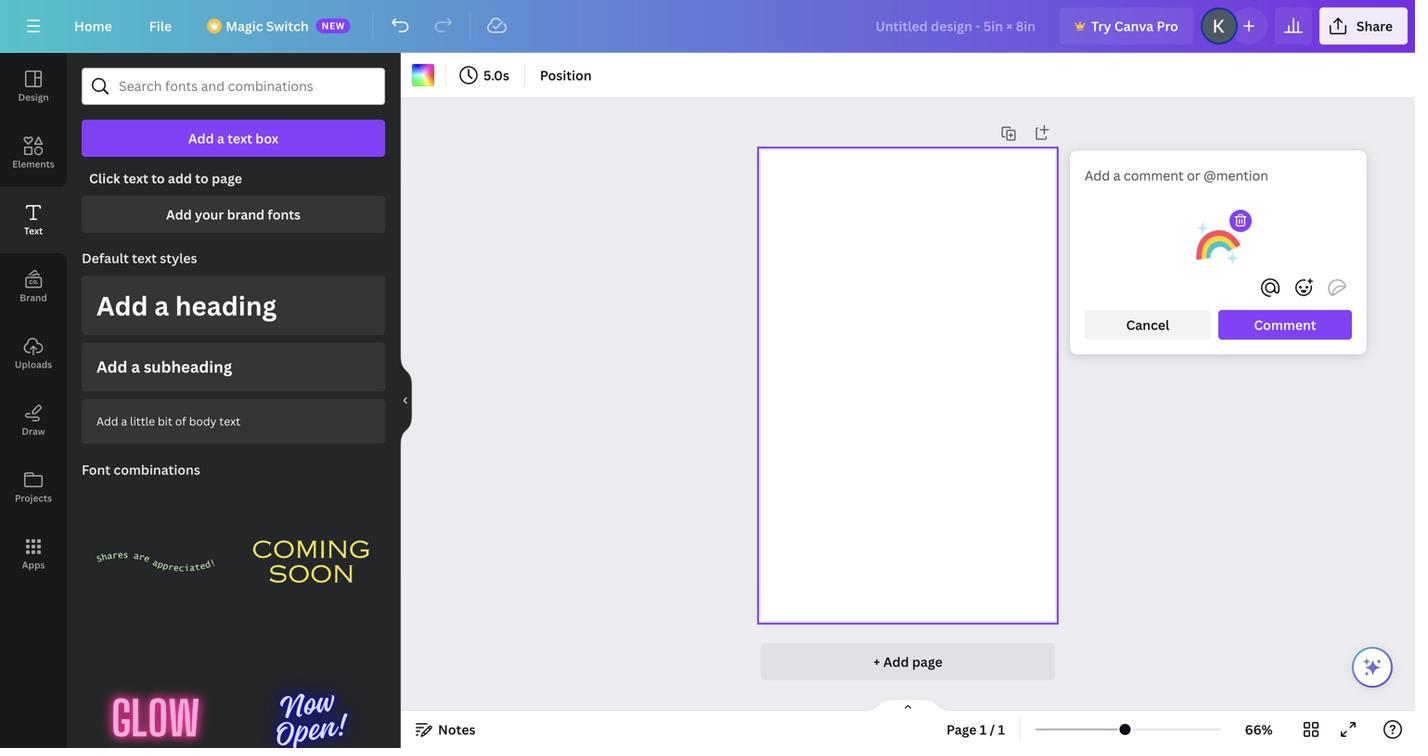 Task type: vqa. For each thing, say whether or not it's contained in the screenshot.
Draw Button
yes



Task type: describe. For each thing, give the bounding box(es) containing it.
home
[[74, 17, 112, 35]]

Search fonts and combinations search field
[[119, 69, 348, 104]]

Design title text field
[[861, 7, 1053, 45]]

share
[[1357, 17, 1393, 35]]

file button
[[134, 7, 187, 45]]

show pages image
[[864, 698, 953, 713]]

body
[[189, 413, 217, 429]]

of
[[175, 413, 186, 429]]

add a text box
[[188, 129, 279, 147]]

draw button
[[0, 387, 67, 454]]

5.0s
[[484, 66, 510, 84]]

add a heading
[[97, 288, 277, 323]]

+ add page button
[[761, 643, 1055, 680]]

cancel
[[1126, 316, 1170, 334]]

Comment draft. Add a comment or @mention. text field
[[1085, 165, 1352, 206]]

a for little
[[121, 413, 127, 429]]

subheading
[[144, 356, 232, 377]]

try canva pro
[[1092, 17, 1179, 35]]

comment button
[[1219, 310, 1352, 340]]

font combinations
[[82, 461, 200, 478]]

uploads button
[[0, 320, 67, 387]]

try
[[1092, 17, 1112, 35]]

add
[[168, 169, 192, 187]]

add for add your brand fonts
[[166, 206, 192, 223]]

side panel tab list
[[0, 53, 67, 588]]

pro
[[1157, 17, 1179, 35]]

text right click
[[123, 169, 148, 187]]

66%
[[1245, 721, 1273, 738]]

add for add a heading
[[97, 288, 148, 323]]

5.0s button
[[454, 60, 517, 90]]

main menu bar
[[0, 0, 1416, 53]]

add your brand fonts button
[[82, 196, 385, 233]]

expressing gratitude image
[[1196, 221, 1241, 265]]

cancel button
[[1085, 310, 1211, 340]]

page
[[947, 721, 977, 738]]

design
[[18, 91, 49, 103]]

brand
[[227, 206, 265, 223]]

default
[[82, 249, 129, 267]]

bit
[[158, 413, 172, 429]]

font
[[82, 461, 111, 478]]

switch
[[266, 17, 309, 35]]

add for add a subheading
[[97, 356, 128, 377]]

magic switch
[[226, 17, 309, 35]]

apps button
[[0, 521, 67, 588]]

little
[[130, 413, 155, 429]]

page inside "button"
[[912, 653, 943, 671]]

#ffffff image
[[412, 64, 434, 86]]

text
[[24, 225, 43, 237]]

add inside "button"
[[884, 653, 909, 671]]

add a text box button
[[82, 120, 385, 157]]

design button
[[0, 53, 67, 120]]

add a little bit of body text
[[97, 413, 240, 429]]

1 to from the left
[[151, 169, 165, 187]]

combinations
[[114, 461, 200, 478]]



Task type: locate. For each thing, give the bounding box(es) containing it.
to
[[151, 169, 165, 187], [195, 169, 209, 187]]

add for add a text box
[[188, 129, 214, 147]]

share button
[[1320, 7, 1408, 45]]

1 horizontal spatial to
[[195, 169, 209, 187]]

notes
[[438, 721, 476, 738]]

add right +
[[884, 653, 909, 671]]

position button
[[533, 60, 599, 90]]

add inside button
[[97, 356, 128, 377]]

text left box
[[228, 129, 252, 147]]

add for add a little bit of body text
[[97, 413, 118, 429]]

66% button
[[1229, 715, 1289, 744]]

text inside add a text box button
[[228, 129, 252, 147]]

a left box
[[217, 129, 224, 147]]

1 horizontal spatial page
[[912, 653, 943, 671]]

0 vertical spatial page
[[212, 169, 242, 187]]

click
[[89, 169, 120, 187]]

box
[[256, 129, 279, 147]]

a inside add a subheading button
[[131, 356, 140, 377]]

a inside add a little bit of body text button
[[121, 413, 127, 429]]

1 left /
[[980, 721, 987, 738]]

projects button
[[0, 454, 67, 521]]

add a subheading
[[97, 356, 232, 377]]

0 horizontal spatial 1
[[980, 721, 987, 738]]

text button
[[0, 187, 67, 253]]

elements button
[[0, 120, 67, 187]]

text right body
[[219, 413, 240, 429]]

add a little bit of body text button
[[82, 399, 385, 444]]

2 1 from the left
[[998, 721, 1005, 738]]

1 right /
[[998, 721, 1005, 738]]

apps
[[22, 559, 45, 571]]

canva assistant image
[[1362, 656, 1384, 679]]

draw
[[22, 425, 45, 438]]

a for heading
[[154, 288, 169, 323]]

add left little
[[97, 413, 118, 429]]

a down 'styles'
[[154, 288, 169, 323]]

file
[[149, 17, 172, 35]]

magic
[[226, 17, 263, 35]]

a for subheading
[[131, 356, 140, 377]]

home link
[[59, 7, 127, 45]]

1 horizontal spatial 1
[[998, 721, 1005, 738]]

+ add page
[[874, 653, 943, 671]]

/
[[990, 721, 995, 738]]

add down default
[[97, 288, 148, 323]]

add a heading button
[[82, 276, 385, 335]]

1
[[980, 721, 987, 738], [998, 721, 1005, 738]]

2 to from the left
[[195, 169, 209, 187]]

a inside add a heading button
[[154, 288, 169, 323]]

1 1 from the left
[[980, 721, 987, 738]]

styles
[[160, 249, 197, 267]]

1 vertical spatial page
[[912, 653, 943, 671]]

text left 'styles'
[[132, 249, 157, 267]]

projects
[[15, 492, 52, 504]]

add left subheading
[[97, 356, 128, 377]]

text
[[228, 129, 252, 147], [123, 169, 148, 187], [132, 249, 157, 267], [219, 413, 240, 429]]

elements
[[12, 158, 55, 170]]

your
[[195, 206, 224, 223]]

position
[[540, 66, 592, 84]]

hide image
[[400, 356, 412, 445]]

page up add your brand fonts
[[212, 169, 242, 187]]

comment
[[1254, 316, 1317, 334]]

a left subheading
[[131, 356, 140, 377]]

a for text
[[217, 129, 224, 147]]

add a subheading button
[[82, 343, 385, 392]]

page up 'show pages' image at bottom
[[912, 653, 943, 671]]

a left little
[[121, 413, 127, 429]]

text inside add a little bit of body text button
[[219, 413, 240, 429]]

+
[[874, 653, 881, 671]]

new
[[322, 19, 345, 32]]

default text styles
[[82, 249, 197, 267]]

canva
[[1115, 17, 1154, 35]]

uploads
[[15, 358, 52, 371]]

brand button
[[0, 253, 67, 320]]

add
[[188, 129, 214, 147], [166, 206, 192, 223], [97, 288, 148, 323], [97, 356, 128, 377], [97, 413, 118, 429], [884, 653, 909, 671]]

0 horizontal spatial to
[[151, 169, 165, 187]]

to left add on the top left of the page
[[151, 169, 165, 187]]

add your brand fonts
[[166, 206, 301, 223]]

click text to add to page
[[89, 169, 242, 187]]

notes button
[[408, 715, 483, 744]]

heading
[[175, 288, 277, 323]]

page
[[212, 169, 242, 187], [912, 653, 943, 671]]

a
[[217, 129, 224, 147], [154, 288, 169, 323], [131, 356, 140, 377], [121, 413, 127, 429]]

add up add on the top left of the page
[[188, 129, 214, 147]]

to right add on the top left of the page
[[195, 169, 209, 187]]

add left your at the top left of page
[[166, 206, 192, 223]]

page 1 / 1
[[947, 721, 1005, 738]]

a inside add a text box button
[[217, 129, 224, 147]]

add inside button
[[97, 413, 118, 429]]

brand
[[20, 291, 47, 304]]

try canva pro button
[[1060, 7, 1194, 45]]

fonts
[[268, 206, 301, 223]]

0 horizontal spatial page
[[212, 169, 242, 187]]



